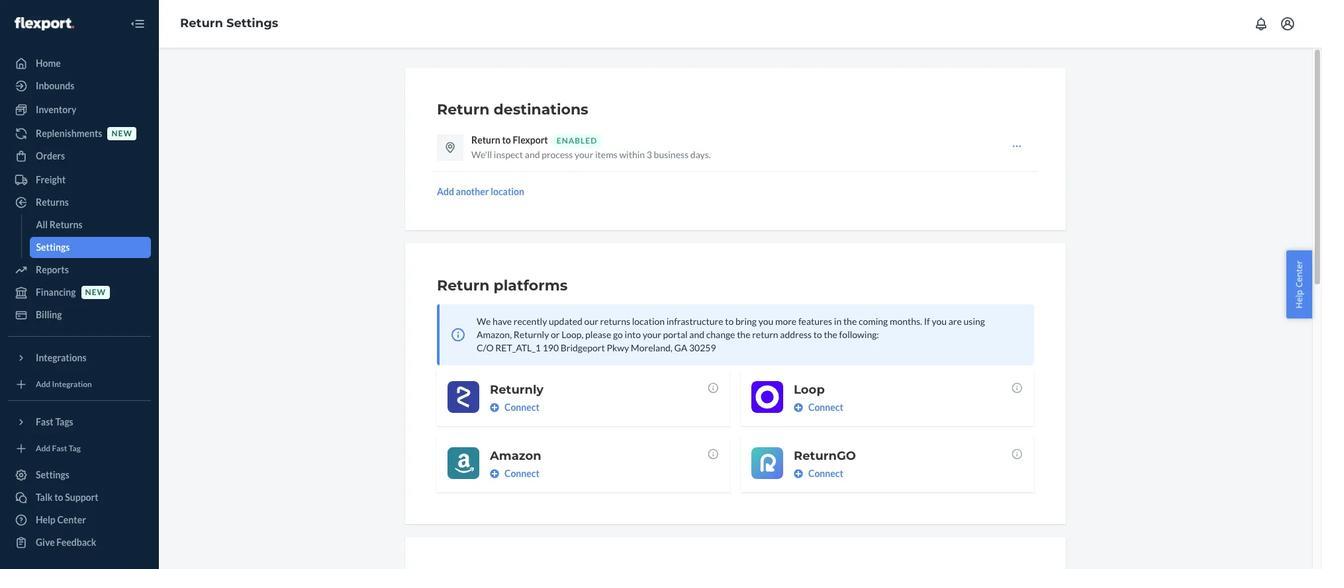Task type: vqa. For each thing, say whether or not it's contained in the screenshot.
no related to Products - Available SKUs With No Aliases
no



Task type: locate. For each thing, give the bounding box(es) containing it.
connect button for returnly
[[490, 401, 540, 415]]

plus circle image for amazon
[[490, 470, 499, 479]]

open account menu image
[[1280, 16, 1296, 32]]

plus circle image inside the connect link
[[794, 470, 803, 479]]

your up moreland,
[[643, 329, 662, 340]]

0 horizontal spatial and
[[525, 149, 540, 160]]

you up return
[[759, 316, 774, 327]]

freight link
[[8, 170, 151, 191]]

plus circle image
[[794, 403, 803, 413]]

1 horizontal spatial help center
[[1294, 261, 1306, 309]]

fast left the tag
[[52, 444, 67, 454]]

3
[[647, 149, 652, 160]]

add left another
[[437, 186, 454, 197]]

business
[[654, 149, 689, 160]]

1 horizontal spatial you
[[932, 316, 947, 327]]

settings
[[226, 16, 278, 31], [36, 242, 70, 253], [36, 470, 70, 481]]

billing
[[36, 309, 62, 321]]

connect button up amazon
[[490, 401, 540, 415]]

1 vertical spatial help
[[36, 515, 55, 526]]

new
[[112, 129, 132, 139], [85, 288, 106, 298]]

to right talk
[[54, 492, 63, 503]]

connect for amazon
[[505, 468, 540, 479]]

all
[[36, 219, 48, 230]]

your down enabled
[[575, 149, 594, 160]]

return destinations
[[437, 101, 589, 119]]

give
[[36, 537, 55, 548]]

settings link down all returns link
[[29, 237, 151, 258]]

inbounds link
[[8, 75, 151, 97]]

1 vertical spatial your
[[643, 329, 662, 340]]

0 horizontal spatial help center
[[36, 515, 86, 526]]

have
[[493, 316, 512, 327]]

the down bring
[[737, 329, 751, 340]]

days.
[[691, 149, 711, 160]]

new for financing
[[85, 288, 106, 298]]

into
[[625, 329, 641, 340]]

1 horizontal spatial location
[[632, 316, 665, 327]]

the down in
[[824, 329, 838, 340]]

connect
[[505, 402, 540, 413], [809, 402, 844, 413], [505, 468, 540, 479], [809, 468, 844, 479]]

and inside we have recently updated our returns location infrastructure to bring you more features in the coming months. if you are using amazon, returnly or loop, please go into your portal and change the return address to the following: c/o ret_atl_1 190 bridgeport pkwy moreland, ga 30259
[[690, 329, 705, 340]]

fast left tags
[[36, 417, 53, 428]]

0 vertical spatial returns
[[36, 197, 69, 208]]

connect button down amazon
[[490, 468, 540, 481]]

connect button for loop
[[794, 401, 844, 415]]

are
[[949, 316, 962, 327]]

return settings
[[180, 16, 278, 31]]

you
[[759, 316, 774, 327], [932, 316, 947, 327]]

to
[[502, 134, 511, 146], [725, 316, 734, 327], [814, 329, 822, 340], [54, 492, 63, 503]]

0 vertical spatial returnly
[[514, 329, 549, 340]]

give feedback button
[[8, 532, 151, 554]]

add left integration
[[36, 380, 50, 390]]

1 horizontal spatial the
[[824, 329, 838, 340]]

we
[[477, 316, 491, 327]]

center inside button
[[1294, 261, 1306, 288]]

1 vertical spatial and
[[690, 329, 705, 340]]

0 vertical spatial settings link
[[29, 237, 151, 258]]

1 vertical spatial settings link
[[8, 465, 151, 486]]

help center link
[[8, 510, 151, 531]]

reports
[[36, 264, 69, 275]]

in
[[834, 316, 842, 327]]

connect up amazon
[[505, 402, 540, 413]]

the right in
[[844, 316, 857, 327]]

plus circle image up amazon
[[490, 403, 499, 413]]

and down flexport
[[525, 149, 540, 160]]

inventory
[[36, 104, 76, 115]]

1 vertical spatial add
[[36, 380, 50, 390]]

2 vertical spatial add
[[36, 444, 50, 454]]

1 horizontal spatial help
[[1294, 290, 1306, 309]]

1 vertical spatial new
[[85, 288, 106, 298]]

1 horizontal spatial your
[[643, 329, 662, 340]]

0 horizontal spatial new
[[85, 288, 106, 298]]

connect button down loop
[[794, 401, 844, 415]]

0 vertical spatial help center
[[1294, 261, 1306, 309]]

your inside we have recently updated our returns location infrastructure to bring you more features in the coming months. if you are using amazon, returnly or loop, please go into your portal and change the return address to the following: c/o ret_atl_1 190 bridgeport pkwy moreland, ga 30259
[[643, 329, 662, 340]]

destinations
[[494, 101, 589, 119]]

within
[[619, 149, 645, 160]]

1 vertical spatial settings
[[36, 242, 70, 253]]

location right another
[[491, 186, 525, 197]]

returnly down the ret_atl_1
[[490, 383, 544, 397]]

add fast tag link
[[8, 438, 151, 460]]

and down infrastructure
[[690, 329, 705, 340]]

return
[[180, 16, 223, 31], [437, 101, 490, 119], [472, 134, 500, 146], [437, 277, 490, 295]]

features
[[799, 316, 833, 327]]

returns
[[600, 316, 630, 327]]

or
[[551, 329, 560, 340]]

add
[[437, 186, 454, 197], [36, 380, 50, 390], [36, 444, 50, 454]]

0 vertical spatial fast
[[36, 417, 53, 428]]

add inside button
[[437, 186, 454, 197]]

using
[[964, 316, 985, 327]]

0 horizontal spatial help
[[36, 515, 55, 526]]

we'll inspect and process your items within 3 business days.
[[472, 149, 711, 160]]

1 vertical spatial returnly
[[490, 383, 544, 397]]

if
[[924, 316, 930, 327]]

help center
[[1294, 261, 1306, 309], [36, 515, 86, 526]]

1 vertical spatial center
[[57, 515, 86, 526]]

1 horizontal spatial center
[[1294, 261, 1306, 288]]

connect down loop
[[809, 402, 844, 413]]

0 vertical spatial center
[[1294, 261, 1306, 288]]

0 horizontal spatial location
[[491, 186, 525, 197]]

0 vertical spatial new
[[112, 129, 132, 139]]

we have recently updated our returns location infrastructure to bring you more features in the coming months. if you are using amazon, returnly or loop, please go into your portal and change the return address to the following: c/o ret_atl_1 190 bridgeport pkwy moreland, ga 30259
[[477, 316, 985, 354]]

your
[[575, 149, 594, 160], [643, 329, 662, 340]]

connect button for amazon
[[490, 468, 540, 481]]

portal
[[663, 329, 688, 340]]

0 horizontal spatial your
[[575, 149, 594, 160]]

connect for loop
[[809, 402, 844, 413]]

new up orders link
[[112, 129, 132, 139]]

location up into
[[632, 316, 665, 327]]

platforms
[[494, 277, 568, 295]]

flexport
[[513, 134, 548, 146]]

returnly down recently
[[514, 329, 549, 340]]

settings link up support
[[8, 465, 151, 486]]

add another location
[[437, 186, 525, 197]]

enabled
[[557, 136, 597, 146]]

please
[[585, 329, 611, 340]]

0 horizontal spatial center
[[57, 515, 86, 526]]

0 horizontal spatial the
[[737, 329, 751, 340]]

plus circle image down returngo
[[794, 470, 803, 479]]

returns down freight
[[36, 197, 69, 208]]

to up 'inspect'
[[502, 134, 511, 146]]

0 vertical spatial your
[[575, 149, 594, 160]]

connect down amazon
[[505, 468, 540, 479]]

fast tags button
[[8, 412, 151, 433]]

plus circle image
[[490, 403, 499, 413], [490, 470, 499, 479], [794, 470, 803, 479]]

freight
[[36, 174, 66, 185]]

fast inside dropdown button
[[36, 417, 53, 428]]

2 you from the left
[[932, 316, 947, 327]]

you right if
[[932, 316, 947, 327]]

0 vertical spatial help
[[1294, 290, 1306, 309]]

change
[[706, 329, 735, 340]]

more
[[775, 316, 797, 327]]

connect down returngo
[[809, 468, 844, 479]]

add down the fast tags at the left
[[36, 444, 50, 454]]

settings link
[[29, 237, 151, 258], [8, 465, 151, 486]]

1 vertical spatial location
[[632, 316, 665, 327]]

close navigation image
[[130, 16, 146, 32]]

0 vertical spatial add
[[437, 186, 454, 197]]

0 vertical spatial location
[[491, 186, 525, 197]]

the
[[844, 316, 857, 327], [737, 329, 751, 340], [824, 329, 838, 340]]

talk
[[36, 492, 53, 503]]

1 horizontal spatial new
[[112, 129, 132, 139]]

talk to support
[[36, 492, 98, 503]]

center
[[1294, 261, 1306, 288], [57, 515, 86, 526]]

and
[[525, 149, 540, 160], [690, 329, 705, 340]]

return platforms
[[437, 277, 568, 295]]

fast tags
[[36, 417, 73, 428]]

help
[[1294, 290, 1306, 309], [36, 515, 55, 526]]

location
[[491, 186, 525, 197], [632, 316, 665, 327]]

0 vertical spatial settings
[[226, 16, 278, 31]]

0 horizontal spatial you
[[759, 316, 774, 327]]

new down the reports link
[[85, 288, 106, 298]]

new for replenishments
[[112, 129, 132, 139]]

plus circle image down amazon
[[490, 470, 499, 479]]

returns
[[36, 197, 69, 208], [49, 219, 82, 230]]

returns right "all"
[[49, 219, 82, 230]]

1 horizontal spatial and
[[690, 329, 705, 340]]



Task type: describe. For each thing, give the bounding box(es) containing it.
help center inside button
[[1294, 261, 1306, 309]]

inspect
[[494, 149, 523, 160]]

tag
[[69, 444, 81, 454]]

return for return destinations
[[437, 101, 490, 119]]

inbounds
[[36, 80, 74, 91]]

orders link
[[8, 146, 151, 167]]

ga
[[674, 342, 688, 354]]

return to flexport
[[472, 134, 548, 146]]

add for add integration
[[36, 380, 50, 390]]

all returns link
[[29, 215, 151, 236]]

connect link
[[794, 468, 1024, 481]]

bring
[[736, 316, 757, 327]]

another
[[456, 186, 489, 197]]

plus circle image for returnly
[[490, 403, 499, 413]]

give feedback
[[36, 537, 96, 548]]

add for add another location
[[437, 186, 454, 197]]

pkwy
[[607, 342, 629, 354]]

financing
[[36, 287, 76, 298]]

our
[[584, 316, 599, 327]]

help center button
[[1287, 251, 1313, 319]]

1 vertical spatial returns
[[49, 219, 82, 230]]

infrastructure
[[667, 316, 724, 327]]

2 vertical spatial settings
[[36, 470, 70, 481]]

to inside button
[[54, 492, 63, 503]]

inventory link
[[8, 99, 151, 121]]

returns link
[[8, 192, 151, 213]]

amazon,
[[477, 329, 512, 340]]

30259
[[689, 342, 716, 354]]

open notifications image
[[1254, 16, 1270, 32]]

returnly inside we have recently updated our returns location infrastructure to bring you more features in the coming months. if you are using amazon, returnly or loop, please go into your portal and change the return address to the following: c/o ret_atl_1 190 bridgeport pkwy moreland, ga 30259
[[514, 329, 549, 340]]

we'll
[[472, 149, 492, 160]]

loop
[[794, 383, 825, 397]]

following:
[[839, 329, 879, 340]]

return
[[752, 329, 779, 340]]

add for add fast tag
[[36, 444, 50, 454]]

return settings link
[[180, 16, 278, 31]]

location inside we have recently updated our returns location infrastructure to bring you more features in the coming months. if you are using amazon, returnly or loop, please go into your portal and change the return address to the following: c/o ret_atl_1 190 bridgeport pkwy moreland, ga 30259
[[632, 316, 665, 327]]

talk to support button
[[8, 487, 151, 509]]

replenishments
[[36, 128, 102, 139]]

home
[[36, 58, 61, 69]]

return for return settings
[[180, 16, 223, 31]]

connect for returnly
[[505, 402, 540, 413]]

updated
[[549, 316, 583, 327]]

loop,
[[562, 329, 584, 340]]

location inside the add another location button
[[491, 186, 525, 197]]

all returns
[[36, 219, 82, 230]]

tags
[[55, 417, 73, 428]]

ret_atl_1
[[496, 342, 541, 354]]

bridgeport
[[561, 342, 605, 354]]

items
[[595, 149, 618, 160]]

orders
[[36, 150, 65, 162]]

add fast tag
[[36, 444, 81, 454]]

add another location button
[[437, 185, 525, 199]]

add integration
[[36, 380, 92, 390]]

moreland,
[[631, 342, 673, 354]]

process
[[542, 149, 573, 160]]

return for return platforms
[[437, 277, 490, 295]]

to up change
[[725, 316, 734, 327]]

add integration link
[[8, 374, 151, 395]]

reports link
[[8, 260, 151, 281]]

months.
[[890, 316, 923, 327]]

to down features
[[814, 329, 822, 340]]

home link
[[8, 53, 151, 74]]

address
[[780, 329, 812, 340]]

1 vertical spatial fast
[[52, 444, 67, 454]]

1 you from the left
[[759, 316, 774, 327]]

190
[[543, 342, 559, 354]]

integrations button
[[8, 348, 151, 369]]

support
[[65, 492, 98, 503]]

0 vertical spatial and
[[525, 149, 540, 160]]

recently
[[514, 316, 547, 327]]

help inside button
[[1294, 290, 1306, 309]]

flexport logo image
[[15, 17, 74, 30]]

c/o
[[477, 342, 494, 354]]

coming
[[859, 316, 888, 327]]

billing link
[[8, 305, 151, 326]]

return for return to flexport
[[472, 134, 500, 146]]

integration
[[52, 380, 92, 390]]

feedback
[[57, 537, 96, 548]]

2 horizontal spatial the
[[844, 316, 857, 327]]

go
[[613, 329, 623, 340]]

amazon
[[490, 449, 541, 464]]

integrations
[[36, 352, 86, 364]]

1 vertical spatial help center
[[36, 515, 86, 526]]



